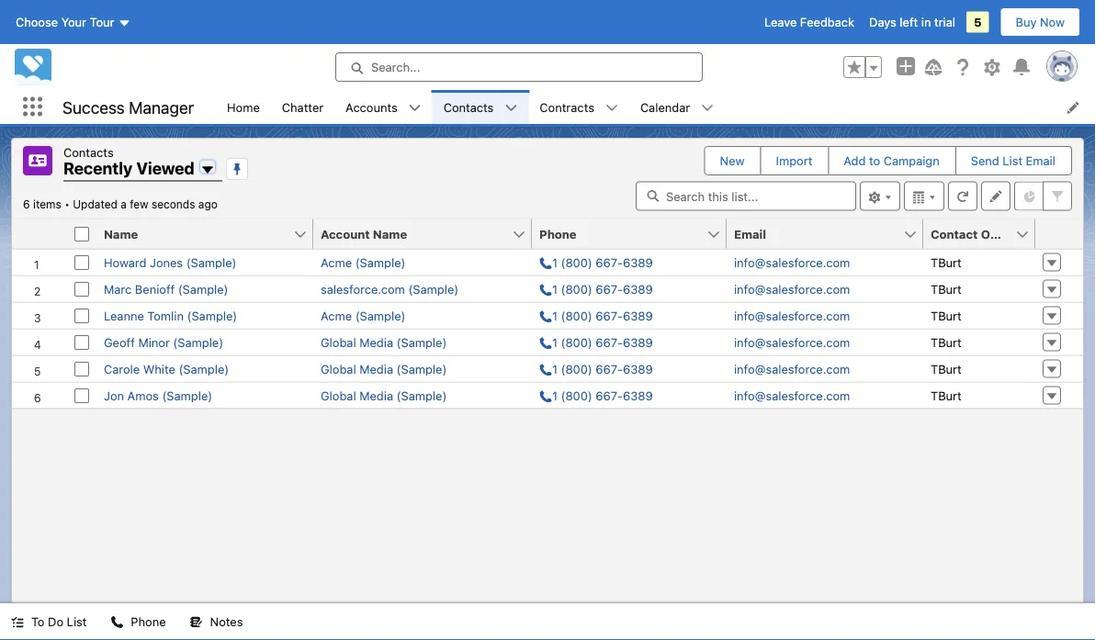Task type: vqa. For each thing, say whether or not it's contained in the screenshot.
bottom Progress Bar image
no



Task type: locate. For each thing, give the bounding box(es) containing it.
0 vertical spatial media
[[359, 335, 393, 349]]

cell
[[67, 219, 96, 249]]

tburt for carole white (sample)
[[931, 362, 962, 376]]

jon amos (sample) link
[[104, 389, 212, 402]]

4 tburt from the top
[[931, 335, 962, 349]]

global for geoff minor (sample)
[[321, 335, 356, 349]]

5 (800) from the top
[[561, 362, 592, 376]]

4 (800) from the top
[[561, 335, 592, 349]]

media for carole white (sample)
[[359, 362, 393, 376]]

None search field
[[636, 181, 856, 211]]

text default image left notes
[[190, 616, 203, 629]]

6 667- from the top
[[596, 389, 623, 402]]

1 1 from the top
[[552, 255, 558, 269]]

0 horizontal spatial name
[[104, 227, 138, 241]]

4 6389 from the top
[[623, 335, 653, 349]]

2 1 (800) 667-6389 link from the top
[[539, 282, 653, 296]]

text default image inside notes button
[[190, 616, 203, 629]]

info@salesforce.com
[[734, 255, 850, 269], [734, 282, 850, 296], [734, 309, 850, 323], [734, 335, 850, 349], [734, 362, 850, 376], [734, 389, 850, 402]]

1 vertical spatial email
[[734, 227, 766, 241]]

import
[[776, 154, 813, 168]]

info@salesforce.com link for geoff minor (sample)
[[734, 335, 850, 349]]

3 667- from the top
[[596, 309, 623, 323]]

chatter
[[282, 100, 324, 114]]

1
[[552, 255, 558, 269], [552, 282, 558, 296], [552, 309, 558, 323], [552, 335, 558, 349], [552, 362, 558, 376], [552, 389, 558, 402]]

global for jon amos (sample)
[[321, 389, 356, 402]]

acme (sample) link for leanne tomlin (sample)
[[321, 309, 406, 323]]

2 name from the left
[[373, 227, 407, 241]]

contacts down search... 'button' at the top
[[444, 100, 494, 114]]

email down search recently viewed list view. search box
[[734, 227, 766, 241]]

667-
[[596, 255, 623, 269], [596, 282, 623, 296], [596, 309, 623, 323], [596, 335, 623, 349], [596, 362, 623, 376], [596, 389, 623, 402]]

2 acme from the top
[[321, 309, 352, 323]]

3 tburt from the top
[[931, 309, 962, 323]]

2 667- from the top
[[596, 282, 623, 296]]

5 info@salesforce.com from the top
[[734, 362, 850, 376]]

account
[[321, 227, 370, 241]]

1 vertical spatial contacts
[[63, 145, 114, 159]]

2 media from the top
[[359, 362, 393, 376]]

global media (sample) for jon amos (sample)
[[321, 389, 447, 402]]

1 for jon amos (sample)
[[552, 389, 558, 402]]

2 global media (sample) from the top
[[321, 362, 447, 376]]

5 1 from the top
[[552, 362, 558, 376]]

6389 for marc benioff (sample)
[[623, 282, 653, 296]]

import button
[[761, 147, 827, 175]]

1 name from the left
[[104, 227, 138, 241]]

alias
[[1023, 227, 1052, 241]]

1 global media (sample) link from the top
[[321, 335, 447, 349]]

leanne
[[104, 309, 144, 323]]

6 info@salesforce.com link from the top
[[734, 389, 850, 402]]

accounts list item
[[335, 90, 433, 124]]

to do list button
[[0, 604, 98, 640]]

2 info@salesforce.com from the top
[[734, 282, 850, 296]]

1 horizontal spatial phone
[[539, 227, 577, 241]]

1 acme (sample) link from the top
[[321, 255, 406, 269]]

3 global from the top
[[321, 389, 356, 402]]

6389 for carole white (sample)
[[623, 362, 653, 376]]

2 acme (sample) from the top
[[321, 309, 406, 323]]

1 vertical spatial acme
[[321, 309, 352, 323]]

0 vertical spatial acme (sample) link
[[321, 255, 406, 269]]

6 1 from the top
[[552, 389, 558, 402]]

1 1 (800) 667-6389 from the top
[[552, 255, 653, 269]]

2 vertical spatial media
[[359, 389, 393, 402]]

home
[[227, 100, 260, 114]]

5 info@salesforce.com link from the top
[[734, 362, 850, 376]]

2 vertical spatial global media (sample)
[[321, 389, 447, 402]]

0 horizontal spatial text default image
[[11, 616, 24, 629]]

email inside recently viewed grid
[[734, 227, 766, 241]]

4 info@salesforce.com from the top
[[734, 335, 850, 349]]

5 1 (800) 667-6389 from the top
[[552, 362, 653, 376]]

info@salesforce.com link for marc benioff (sample)
[[734, 282, 850, 296]]

3 6389 from the top
[[623, 309, 653, 323]]

left
[[900, 15, 918, 29]]

2 info@salesforce.com link from the top
[[734, 282, 850, 296]]

search... button
[[335, 52, 703, 82]]

media for jon amos (sample)
[[359, 389, 393, 402]]

1 1 (800) 667-6389 link from the top
[[539, 255, 653, 269]]

text default image for contracts
[[605, 102, 618, 114]]

(800) for leanne tomlin (sample)
[[561, 309, 592, 323]]

2 (800) from the top
[[561, 282, 592, 296]]

name up howard
[[104, 227, 138, 241]]

1 vertical spatial phone button
[[100, 604, 177, 640]]

0 vertical spatial global media (sample)
[[321, 335, 447, 349]]

phone button
[[532, 219, 707, 249], [100, 604, 177, 640]]

name right 'account'
[[373, 227, 407, 241]]

0 vertical spatial global
[[321, 335, 356, 349]]

(sample)
[[186, 255, 237, 269], [355, 255, 406, 269], [178, 282, 228, 296], [408, 282, 459, 296], [187, 309, 237, 323], [355, 309, 406, 323], [173, 335, 223, 349], [397, 335, 447, 349], [179, 362, 229, 376], [397, 362, 447, 376], [162, 389, 212, 402], [397, 389, 447, 402]]

4 1 (800) 667-6389 link from the top
[[539, 335, 653, 349]]

1 vertical spatial global media (sample)
[[321, 362, 447, 376]]

text default image right to do list
[[111, 616, 123, 629]]

1 info@salesforce.com from the top
[[734, 255, 850, 269]]

1 (800) 667-6389 for leanne tomlin (sample)
[[552, 309, 653, 323]]

list right send in the top right of the page
[[1003, 154, 1023, 168]]

contacts image
[[23, 146, 52, 176]]

6 tburt from the top
[[931, 389, 962, 402]]

acme (sample) link up salesforce.com
[[321, 255, 406, 269]]

2 1 (800) 667-6389 from the top
[[552, 282, 653, 296]]

acme down salesforce.com
[[321, 309, 352, 323]]

3 info@salesforce.com from the top
[[734, 309, 850, 323]]

3 1 (800) 667-6389 link from the top
[[539, 309, 653, 323]]

acme (sample) link down salesforce.com
[[321, 309, 406, 323]]

1 vertical spatial list
[[67, 615, 87, 629]]

2 1 from the top
[[552, 282, 558, 296]]

text default image inside contracts "list item"
[[605, 102, 618, 114]]

contracts list item
[[529, 90, 629, 124]]

email button
[[727, 219, 903, 249]]

1 horizontal spatial email
[[1026, 154, 1056, 168]]

2 acme (sample) link from the top
[[321, 309, 406, 323]]

2 vertical spatial global
[[321, 389, 356, 402]]

4 1 (800) 667-6389 from the top
[[552, 335, 653, 349]]

3 1 (800) 667-6389 from the top
[[552, 309, 653, 323]]

viewed
[[136, 159, 195, 178]]

leave feedback link
[[765, 15, 855, 29]]

1 horizontal spatial phone button
[[532, 219, 707, 249]]

4 1 from the top
[[552, 335, 558, 349]]

1 for marc benioff (sample)
[[552, 282, 558, 296]]

1 acme (sample) from the top
[[321, 255, 406, 269]]

667- for geoff minor (sample)
[[596, 335, 623, 349]]

global media (sample) for geoff minor (sample)
[[321, 335, 447, 349]]

1 (800) from the top
[[561, 255, 592, 269]]

1 vertical spatial acme (sample) link
[[321, 309, 406, 323]]

2 horizontal spatial text default image
[[605, 102, 618, 114]]

few
[[130, 198, 148, 211]]

3 1 from the top
[[552, 309, 558, 323]]

to
[[869, 154, 880, 168]]

6 1 (800) 667-6389 link from the top
[[539, 389, 653, 402]]

1 tburt from the top
[[931, 255, 962, 269]]

your
[[61, 15, 86, 29]]

media
[[359, 335, 393, 349], [359, 362, 393, 376], [359, 389, 393, 402]]

text default image down search... 'button' at the top
[[505, 102, 518, 114]]

tburt for geoff minor (sample)
[[931, 335, 962, 349]]

6 (800) from the top
[[561, 389, 592, 402]]

acme (sample) down salesforce.com
[[321, 309, 406, 323]]

group
[[844, 56, 882, 78]]

1 (800) 667-6389
[[552, 255, 653, 269], [552, 282, 653, 296], [552, 309, 653, 323], [552, 335, 653, 349], [552, 362, 653, 376], [552, 389, 653, 402]]

text default image
[[505, 102, 518, 114], [605, 102, 618, 114], [11, 616, 24, 629]]

choose your tour
[[16, 15, 114, 29]]

buy now
[[1016, 15, 1065, 29]]

0 vertical spatial acme (sample)
[[321, 255, 406, 269]]

email right send in the top right of the page
[[1026, 154, 1056, 168]]

1 vertical spatial global
[[321, 362, 356, 376]]

0 vertical spatial global media (sample) link
[[321, 335, 447, 349]]

2 global media (sample) link from the top
[[321, 362, 447, 376]]

name element
[[96, 219, 324, 249]]

1 vertical spatial acme (sample)
[[321, 309, 406, 323]]

5 667- from the top
[[596, 362, 623, 376]]

3 media from the top
[[359, 389, 393, 402]]

1 667- from the top
[[596, 255, 623, 269]]

acme for howard jones (sample)
[[321, 255, 352, 269]]

3 global media (sample) from the top
[[321, 389, 447, 402]]

1 vertical spatial phone
[[131, 615, 166, 629]]

acme for leanne tomlin (sample)
[[321, 309, 352, 323]]

0 vertical spatial list
[[1003, 154, 1023, 168]]

acme (sample) up salesforce.com
[[321, 255, 406, 269]]

list
[[1003, 154, 1023, 168], [67, 615, 87, 629]]

0 vertical spatial contacts
[[444, 100, 494, 114]]

1 vertical spatial global media (sample) link
[[321, 362, 447, 376]]

geoff
[[104, 335, 135, 349]]

1 (800) 667-6389 link for geoff minor (sample)
[[539, 335, 653, 349]]

list right the do
[[67, 615, 87, 629]]

6389 for geoff minor (sample)
[[623, 335, 653, 349]]

email
[[1026, 154, 1056, 168], [734, 227, 766, 241]]

2 tburt from the top
[[931, 282, 962, 296]]

text default image right accounts
[[409, 102, 422, 114]]

(800)
[[561, 255, 592, 269], [561, 282, 592, 296], [561, 309, 592, 323], [561, 335, 592, 349], [561, 362, 592, 376], [561, 389, 592, 402]]

3 info@salesforce.com link from the top
[[734, 309, 850, 323]]

action element
[[1036, 219, 1083, 249]]

(sample) for carole white (sample) global media (sample) link
[[397, 362, 447, 376]]

2 vertical spatial global media (sample) link
[[321, 389, 447, 402]]

text default image right calendar
[[701, 102, 714, 114]]

account name element
[[313, 219, 543, 249]]

6389 for jon amos (sample)
[[623, 389, 653, 402]]

account name
[[321, 227, 407, 241]]

1 acme from the top
[[321, 255, 352, 269]]

recently viewed|contacts|list view element
[[11, 138, 1084, 604]]

1 (800) 667-6389 for geoff minor (sample)
[[552, 335, 653, 349]]

1 global media (sample) from the top
[[321, 335, 447, 349]]

campaign
[[884, 154, 940, 168]]

0 horizontal spatial phone
[[131, 615, 166, 629]]

1 vertical spatial media
[[359, 362, 393, 376]]

1 horizontal spatial text default image
[[505, 102, 518, 114]]

days
[[869, 15, 897, 29]]

tburt for howard jones (sample)
[[931, 255, 962, 269]]

6 6389 from the top
[[623, 389, 653, 402]]

tburt
[[931, 255, 962, 269], [931, 282, 962, 296], [931, 309, 962, 323], [931, 335, 962, 349], [931, 362, 962, 376], [931, 389, 962, 402]]

5 tburt from the top
[[931, 362, 962, 376]]

list
[[216, 90, 1095, 124]]

text default image
[[409, 102, 422, 114], [701, 102, 714, 114], [111, 616, 123, 629], [190, 616, 203, 629]]

items
[[33, 198, 61, 211]]

howard jones (sample) link
[[104, 255, 237, 269]]

(800) for carole white (sample)
[[561, 362, 592, 376]]

4 info@salesforce.com link from the top
[[734, 335, 850, 349]]

text default image inside contacts list item
[[505, 102, 518, 114]]

item number image
[[12, 219, 67, 249]]

1 horizontal spatial name
[[373, 227, 407, 241]]

email element
[[727, 219, 934, 249]]

0 vertical spatial acme
[[321, 255, 352, 269]]

(800) for howard jones (sample)
[[561, 255, 592, 269]]

info@salesforce.com for marc benioff (sample)
[[734, 282, 850, 296]]

contacts
[[444, 100, 494, 114], [63, 145, 114, 159]]

1 (800) 667-6389 for howard jones (sample)
[[552, 255, 653, 269]]

in
[[921, 15, 931, 29]]

none search field inside the recently viewed|contacts|list view element
[[636, 181, 856, 211]]

do
[[48, 615, 63, 629]]

0 horizontal spatial contacts
[[63, 145, 114, 159]]

1 global from the top
[[321, 335, 356, 349]]

1 info@salesforce.com link from the top
[[734, 255, 850, 269]]

text default image left 'to'
[[11, 616, 24, 629]]

5 6389 from the top
[[623, 362, 653, 376]]

global media (sample) link for jon amos (sample)
[[321, 389, 447, 402]]

text default image inside calendar list item
[[701, 102, 714, 114]]

2 6389 from the top
[[623, 282, 653, 296]]

5 1 (800) 667-6389 link from the top
[[539, 362, 653, 376]]

3 (800) from the top
[[561, 309, 592, 323]]

6 1 (800) 667-6389 from the top
[[552, 389, 653, 402]]

1 for geoff minor (sample)
[[552, 335, 558, 349]]

acme down 'account'
[[321, 255, 352, 269]]

4 667- from the top
[[596, 335, 623, 349]]

global
[[321, 335, 356, 349], [321, 362, 356, 376], [321, 389, 356, 402]]

6
[[23, 198, 30, 211]]

0 horizontal spatial email
[[734, 227, 766, 241]]

1 horizontal spatial list
[[1003, 154, 1023, 168]]

2 global from the top
[[321, 362, 356, 376]]

white
[[143, 362, 175, 376]]

info@salesforce.com for howard jones (sample)
[[734, 255, 850, 269]]

notes
[[210, 615, 243, 629]]

1 6389 from the top
[[623, 255, 653, 269]]

carole white (sample) link
[[104, 362, 229, 376]]

1 media from the top
[[359, 335, 393, 349]]

info@salesforce.com link
[[734, 255, 850, 269], [734, 282, 850, 296], [734, 309, 850, 323], [734, 335, 850, 349], [734, 362, 850, 376], [734, 389, 850, 402]]

0 vertical spatial phone
[[539, 227, 577, 241]]

contacts down success
[[63, 145, 114, 159]]

3 global media (sample) link from the top
[[321, 389, 447, 402]]

a
[[121, 198, 127, 211]]

1 horizontal spatial contacts
[[444, 100, 494, 114]]

tburt for leanne tomlin (sample)
[[931, 309, 962, 323]]

6 info@salesforce.com from the top
[[734, 389, 850, 402]]

contact owner alias button
[[923, 219, 1052, 249]]

1 (800) 667-6389 link for carole white (sample)
[[539, 362, 653, 376]]

1 for leanne tomlin (sample)
[[552, 309, 558, 323]]

text default image right contracts
[[605, 102, 618, 114]]

acme (sample)
[[321, 255, 406, 269], [321, 309, 406, 323]]

global media (sample) link
[[321, 335, 447, 349], [321, 362, 447, 376], [321, 389, 447, 402]]

now
[[1040, 15, 1065, 29]]

to
[[31, 615, 45, 629]]



Task type: describe. For each thing, give the bounding box(es) containing it.
geoff minor (sample) link
[[104, 335, 223, 349]]

marc
[[104, 282, 132, 296]]

info@salesforce.com link for carole white (sample)
[[734, 362, 850, 376]]

contracts link
[[529, 90, 605, 124]]

salesforce.com (sample)
[[321, 282, 459, 296]]

global media (sample) link for geoff minor (sample)
[[321, 335, 447, 349]]

phone element
[[532, 219, 738, 249]]

info@salesforce.com for carole white (sample)
[[734, 362, 850, 376]]

667- for marc benioff (sample)
[[596, 282, 623, 296]]

feedback
[[800, 15, 855, 29]]

marc benioff (sample)
[[104, 282, 228, 296]]

add to campaign button
[[829, 147, 954, 175]]

0 vertical spatial phone button
[[532, 219, 707, 249]]

contracts
[[540, 100, 594, 114]]

add
[[844, 154, 866, 168]]

1 (800) 667-6389 link for leanne tomlin (sample)
[[539, 309, 653, 323]]

name button
[[96, 219, 293, 249]]

trial
[[934, 15, 956, 29]]

updated
[[73, 198, 118, 211]]

action image
[[1036, 219, 1083, 249]]

calendar list item
[[629, 90, 725, 124]]

media for geoff minor (sample)
[[359, 335, 393, 349]]

days left in trial
[[869, 15, 956, 29]]

chatter link
[[271, 90, 335, 124]]

0 vertical spatial email
[[1026, 154, 1056, 168]]

contact
[[931, 227, 978, 241]]

new
[[720, 154, 745, 168]]

leave feedback
[[765, 15, 855, 29]]

accounts link
[[335, 90, 409, 124]]

tburt for marc benioff (sample)
[[931, 282, 962, 296]]

(sample) for howard jones (sample) link
[[186, 255, 237, 269]]

recently viewed status
[[23, 198, 73, 211]]

text default image inside accounts list item
[[409, 102, 422, 114]]

manager
[[129, 97, 194, 117]]

(sample) for global media (sample) link related to jon amos (sample)
[[397, 389, 447, 402]]

(sample) for leanne tomlin (sample) "link"
[[187, 309, 237, 323]]

buy
[[1016, 15, 1037, 29]]

howard
[[104, 255, 146, 269]]

acme (sample) link for howard jones (sample)
[[321, 255, 406, 269]]

0 horizontal spatial list
[[67, 615, 87, 629]]

account name button
[[313, 219, 512, 249]]

0 horizontal spatial phone button
[[100, 604, 177, 640]]

list containing home
[[216, 90, 1095, 124]]

howard jones (sample)
[[104, 255, 237, 269]]

jon amos (sample)
[[104, 389, 212, 402]]

acme (sample) for howard jones (sample)
[[321, 255, 406, 269]]

carole
[[104, 362, 140, 376]]

1 for carole white (sample)
[[552, 362, 558, 376]]

calendar link
[[629, 90, 701, 124]]

jon
[[104, 389, 124, 402]]

tburt for jon amos (sample)
[[931, 389, 962, 402]]

recently viewed grid
[[12, 219, 1083, 409]]

owner
[[981, 227, 1020, 241]]

667- for leanne tomlin (sample)
[[596, 309, 623, 323]]

ago
[[198, 198, 218, 211]]

name inside 'button'
[[104, 227, 138, 241]]

calendar
[[640, 100, 690, 114]]

tomlin
[[147, 309, 184, 323]]

6389 for leanne tomlin (sample)
[[623, 309, 653, 323]]

salesforce.com (sample) link
[[321, 282, 459, 296]]

1 for howard jones (sample)
[[552, 255, 558, 269]]

1 (800) 667-6389 for marc benioff (sample)
[[552, 282, 653, 296]]

text default image for contacts
[[505, 102, 518, 114]]

contacts list item
[[433, 90, 529, 124]]

success manager
[[62, 97, 194, 117]]

phone inside recently viewed grid
[[539, 227, 577, 241]]

info@salesforce.com link for jon amos (sample)
[[734, 389, 850, 402]]

recently viewed
[[63, 159, 195, 178]]

home link
[[216, 90, 271, 124]]

667- for jon amos (sample)
[[596, 389, 623, 402]]

carole white (sample)
[[104, 362, 229, 376]]

success
[[62, 97, 125, 117]]

info@salesforce.com link for howard jones (sample)
[[734, 255, 850, 269]]

(800) for geoff minor (sample)
[[561, 335, 592, 349]]

1 (800) 667-6389 for jon amos (sample)
[[552, 389, 653, 402]]

(sample) for geoff minor (sample)'s global media (sample) link
[[397, 335, 447, 349]]

cell inside recently viewed grid
[[67, 219, 96, 249]]

Search Recently Viewed list view. search field
[[636, 181, 856, 211]]

name inside button
[[373, 227, 407, 241]]

contacts link
[[433, 90, 505, 124]]

acme (sample) for leanne tomlin (sample)
[[321, 309, 406, 323]]

(sample) for geoff minor (sample) link
[[173, 335, 223, 349]]

info@salesforce.com for leanne tomlin (sample)
[[734, 309, 850, 323]]

1 (800) 667-6389 link for marc benioff (sample)
[[539, 282, 653, 296]]

(sample) for jon amos (sample) link
[[162, 389, 212, 402]]

amos
[[127, 389, 159, 402]]

1 (800) 667-6389 link for jon amos (sample)
[[539, 389, 653, 402]]

jones
[[150, 255, 183, 269]]

item number element
[[12, 219, 67, 249]]

(800) for jon amos (sample)
[[561, 389, 592, 402]]

minor
[[138, 335, 170, 349]]

text default image inside phone button
[[111, 616, 123, 629]]

leanne tomlin (sample)
[[104, 309, 237, 323]]

benioff
[[135, 282, 175, 296]]

667- for carole white (sample)
[[596, 362, 623, 376]]

info@salesforce.com link for leanne tomlin (sample)
[[734, 309, 850, 323]]

send list email button
[[956, 147, 1070, 175]]

add to campaign
[[844, 154, 940, 168]]

(sample) for marc benioff (sample) link
[[178, 282, 228, 296]]

info@salesforce.com for geoff minor (sample)
[[734, 335, 850, 349]]

global media (sample) for carole white (sample)
[[321, 362, 447, 376]]

5
[[974, 15, 982, 29]]

choose your tour button
[[15, 7, 132, 37]]

global for carole white (sample)
[[321, 362, 356, 376]]

1 (800) 667-6389 for carole white (sample)
[[552, 362, 653, 376]]

to do list
[[31, 615, 87, 629]]

•
[[65, 198, 70, 211]]

choose
[[16, 15, 58, 29]]

send list email
[[971, 154, 1056, 168]]

send
[[971, 154, 999, 168]]

accounts
[[346, 100, 398, 114]]

contact owner alias element
[[923, 219, 1052, 249]]

new button
[[705, 147, 759, 175]]

geoff minor (sample)
[[104, 335, 223, 349]]

seconds
[[151, 198, 195, 211]]

info@salesforce.com for jon amos (sample)
[[734, 389, 850, 402]]

6389 for howard jones (sample)
[[623, 255, 653, 269]]

contacts inside list item
[[444, 100, 494, 114]]

667- for howard jones (sample)
[[596, 255, 623, 269]]

1 (800) 667-6389 link for howard jones (sample)
[[539, 255, 653, 269]]

buy now button
[[1000, 7, 1081, 37]]

notes button
[[179, 604, 254, 640]]

global media (sample) link for carole white (sample)
[[321, 362, 447, 376]]

leave
[[765, 15, 797, 29]]

(800) for marc benioff (sample)
[[561, 282, 592, 296]]

contact owner alias
[[931, 227, 1052, 241]]

6 items • updated a few seconds ago
[[23, 198, 218, 211]]

text default image inside 'to do list' button
[[11, 616, 24, 629]]

(sample) for carole white (sample) link
[[179, 362, 229, 376]]

recently
[[63, 159, 133, 178]]

salesforce.com
[[321, 282, 405, 296]]

leanne tomlin (sample) link
[[104, 309, 237, 323]]

search...
[[371, 60, 420, 74]]

marc benioff (sample) link
[[104, 282, 228, 296]]



